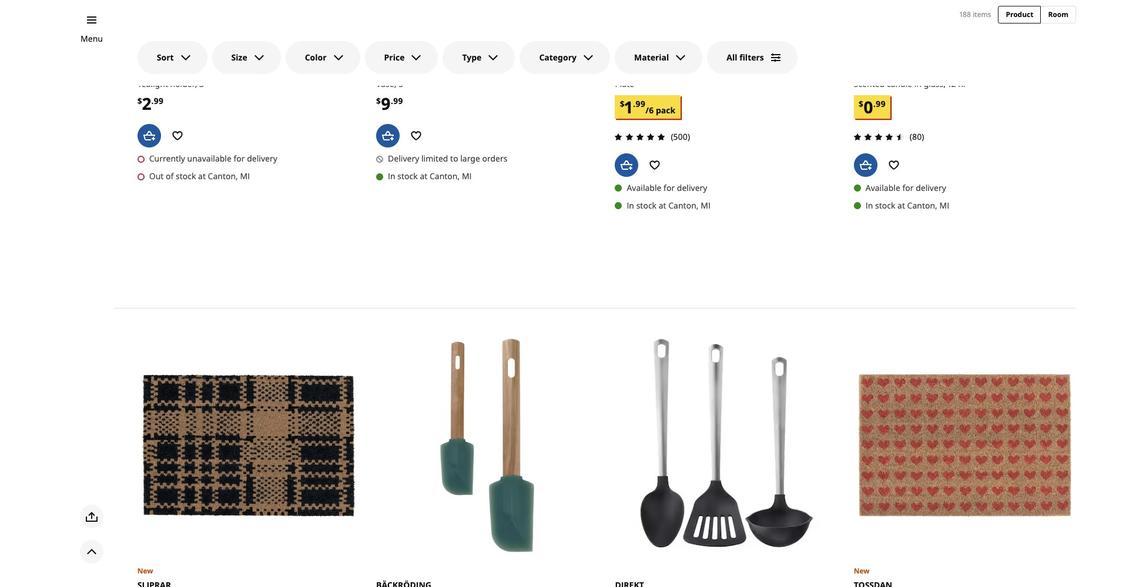 Task type: vqa. For each thing, say whether or not it's contained in the screenshot.
. in $ 0 . 99
yes



Task type: describe. For each thing, give the bounding box(es) containing it.
vase,
[[376, 78, 397, 89]]

. inside "$ 1 . 99 /6 pack"
[[634, 98, 636, 110]]

in for 0
[[866, 200, 874, 211]]

limited
[[422, 153, 448, 164]]

gokvällå for 2
[[137, 65, 181, 76]]

new link for the tossdan door mat, natural/heart, 1 ' 4 "x2 ' 4 " "image"
[[854, 557, 1077, 587]]

in stock at canton, mi for 1
[[627, 200, 711, 211]]

kalas plate, mixed colors image
[[615, 0, 838, 42]]

room
[[1049, 9, 1069, 19]]

$ 0 . 99
[[859, 96, 886, 118]]

sliprar door mat, blue/dark blue, 1 ' 4 "x2 ' 0 " image
[[137, 335, 360, 557]]

available for delivery for 1
[[627, 182, 708, 193]]

in for 1
[[627, 200, 635, 211]]

gokvällå for 9
[[376, 65, 420, 76]]

gokvällå tealight holder, orange, 3 " image
[[137, 0, 360, 42]]

price
[[384, 52, 405, 63]]

available for 0
[[866, 182, 901, 193]]

for for 1
[[664, 182, 675, 193]]

mi for add to bag, adlad, scented candle in glass 'image'
[[940, 200, 950, 211]]

menu
[[81, 33, 103, 44]]

mi for the add to bag, gokvällå, vase image
[[462, 171, 472, 182]]

all filters
[[727, 52, 764, 63]]

99 inside "$ 1 . 99 /6 pack"
[[636, 98, 646, 110]]

new inside new gokvällå vase, 5 " $ 9 . 99
[[376, 52, 392, 62]]

orders
[[483, 153, 508, 164]]

stock right of
[[176, 171, 196, 182]]

9
[[381, 92, 391, 115]]

available for delivery for 0
[[866, 182, 947, 193]]

of
[[166, 171, 174, 182]]

99 inside "$ 0 . 99"
[[876, 98, 886, 110]]

color button
[[286, 41, 360, 74]]

2
[[142, 92, 151, 115]]

. inside new gokvällå tealight holder, 3 " $ 2 . 99
[[151, 95, 154, 106]]

to
[[451, 153, 458, 164]]

stock for the add to bag, gokvällå, vase image
[[398, 171, 418, 182]]

$ inside "$ 1 . 99 /6 pack"
[[620, 98, 625, 110]]

$ inside new gokvällå vase, 5 " $ 9 . 99
[[376, 95, 381, 106]]

delivery
[[388, 153, 420, 164]]

all
[[727, 52, 738, 63]]

category button
[[520, 41, 610, 74]]

in
[[915, 78, 922, 89]]

at down the unavailable
[[198, 171, 206, 182]]

add to bag, gokvällå, vase image
[[376, 124, 400, 148]]

new gokvällå vase, 5 " $ 9 . 99
[[376, 52, 420, 115]]

large
[[461, 153, 480, 164]]

material button
[[615, 41, 703, 74]]

hr
[[959, 78, 967, 89]]

holder,
[[170, 78, 197, 89]]

/6
[[646, 104, 654, 116]]

sort
[[157, 52, 174, 63]]

kalas
[[615, 65, 641, 76]]

scented candle in glass, 12 hr
[[854, 78, 967, 89]]

$ inside new gokvällå tealight holder, 3 " $ 2 . 99
[[137, 95, 142, 106]]

items
[[973, 9, 992, 19]]

188 items
[[960, 9, 992, 19]]

category
[[539, 52, 577, 63]]

all filters button
[[708, 41, 798, 74]]

0
[[864, 96, 874, 118]]

at for the add to bag, gokvällå, vase image
[[420, 171, 428, 182]]

stock for add to bag, kalas, plate 'icon'
[[637, 200, 657, 211]]

12
[[948, 78, 957, 89]]

(80)
[[910, 131, 925, 142]]

plate
[[615, 78, 635, 89]]

product
[[1006, 9, 1034, 19]]

99 inside new gokvällå vase, 5 " $ 9 . 99
[[393, 95, 403, 106]]

gokvällå vase, blue glass, 5 " image
[[376, 0, 599, 42]]

save to favorites, kalas, plate image
[[644, 153, 667, 177]]

canton, for the add to bag, gokvällå, vase image
[[430, 171, 460, 182]]

size button
[[212, 41, 281, 74]]



Task type: locate. For each thing, give the bounding box(es) containing it.
review: 4.5 out of 5 stars. total reviews: 80 image
[[851, 130, 908, 144]]

0 horizontal spatial available for delivery
[[627, 182, 708, 193]]

glass,
[[924, 78, 946, 89]]

5
[[399, 78, 403, 89]]

" right 3
[[206, 78, 210, 89]]

filters
[[740, 52, 764, 63]]

unavailable
[[187, 153, 232, 164]]

add to bag, gokvällå, tealight holder image
[[137, 124, 161, 148]]

2 horizontal spatial for
[[903, 182, 914, 193]]

in down "delivery"
[[388, 171, 396, 182]]

99 right 0
[[876, 98, 886, 110]]

new inside new gokvällå tealight holder, 3 " $ 2 . 99
[[137, 52, 153, 62]]

$ 1 . 99 /6 pack
[[620, 96, 676, 118]]

1 horizontal spatial delivery
[[677, 182, 708, 193]]

2 horizontal spatial delivery
[[916, 182, 947, 193]]

for for 0
[[903, 182, 914, 193]]

at for add to bag, kalas, plate 'icon'
[[659, 200, 667, 211]]

0 horizontal spatial in stock at canton, mi
[[388, 171, 472, 182]]

in stock at canton, mi down "save to favorites, adlad, scented candle in glass" icon
[[866, 200, 950, 211]]

1 gokvällå from the left
[[137, 65, 181, 76]]

0 horizontal spatial available
[[627, 182, 662, 193]]

99
[[154, 95, 164, 106], [393, 95, 403, 106], [636, 98, 646, 110], [876, 98, 886, 110]]

" right 5
[[406, 78, 409, 89]]

0 horizontal spatial delivery
[[247, 153, 278, 164]]

$ down vase,
[[376, 95, 381, 106]]

. inside "$ 0 . 99"
[[874, 98, 876, 110]]

1 horizontal spatial for
[[664, 182, 675, 193]]

1 horizontal spatial gokvällå
[[376, 65, 420, 76]]

tealight
[[137, 78, 168, 89]]

mi
[[240, 171, 250, 182], [462, 171, 472, 182], [701, 200, 711, 211], [940, 200, 950, 211]]

2 " from the left
[[406, 78, 409, 89]]

.
[[151, 95, 154, 106], [391, 95, 393, 106], [634, 98, 636, 110], [874, 98, 876, 110]]

stock for add to bag, adlad, scented candle in glass 'image'
[[876, 200, 896, 211]]

available down "save to favorites, adlad, scented candle in glass" icon
[[866, 182, 901, 193]]

add to bag, adlad, scented candle in glass image
[[854, 153, 878, 177]]

candle
[[887, 78, 913, 89]]

2 available for delivery from the left
[[866, 182, 947, 193]]

available down save to favorites, kalas, plate image
[[627, 182, 662, 193]]

1 available from the left
[[627, 182, 662, 193]]

$ inside "$ 0 . 99"
[[859, 98, 864, 110]]

for down save to favorites, kalas, plate image
[[664, 182, 675, 193]]

in stock at canton, mi
[[388, 171, 472, 182], [627, 200, 711, 211], [866, 200, 950, 211]]

1 horizontal spatial in
[[627, 200, 635, 211]]

stock down save to favorites, kalas, plate image
[[637, 200, 657, 211]]

at down limited
[[420, 171, 428, 182]]

2 horizontal spatial in
[[866, 200, 874, 211]]

at for add to bag, adlad, scented candle in glass 'image'
[[898, 200, 906, 211]]

3
[[199, 78, 204, 89]]

pack
[[656, 104, 676, 116]]

2 horizontal spatial in stock at canton, mi
[[866, 200, 950, 211]]

size
[[231, 52, 247, 63]]

0 horizontal spatial "
[[206, 78, 210, 89]]

sort button
[[137, 41, 207, 74]]

room button
[[1041, 6, 1077, 24]]

188
[[960, 9, 972, 19]]

1 available for delivery from the left
[[627, 182, 708, 193]]

99 inside new gokvällå tealight holder, 3 " $ 2 . 99
[[154, 95, 164, 106]]

. left /6
[[634, 98, 636, 110]]

stock
[[176, 171, 196, 182], [398, 171, 418, 182], [637, 200, 657, 211], [876, 200, 896, 211]]

1 horizontal spatial "
[[406, 78, 409, 89]]

$
[[137, 95, 142, 106], [376, 95, 381, 106], [620, 98, 625, 110], [859, 98, 864, 110]]

1 " from the left
[[206, 78, 210, 89]]

1
[[625, 96, 634, 118]]

new
[[137, 52, 153, 62], [376, 52, 392, 62], [137, 567, 153, 577], [854, 567, 870, 577]]

1 horizontal spatial available for delivery
[[866, 182, 947, 193]]

1 horizontal spatial available
[[866, 182, 901, 193]]

at down save to favorites, kalas, plate image
[[659, 200, 667, 211]]

99 right 1 on the top right
[[636, 98, 646, 110]]

0 horizontal spatial new link
[[137, 557, 360, 587]]

product button
[[999, 6, 1042, 24]]

currently unavailable for delivery
[[149, 153, 278, 164]]

gokvällå up the tealight on the left
[[137, 65, 181, 76]]

available for 1
[[627, 182, 662, 193]]

out of stock at canton, mi
[[149, 171, 250, 182]]

available
[[627, 182, 662, 193], [866, 182, 901, 193]]

type
[[462, 52, 482, 63]]

" inside new gokvällå vase, 5 " $ 9 . 99
[[406, 78, 409, 89]]

delivery right the unavailable
[[247, 153, 278, 164]]

99 right the "9"
[[393, 95, 403, 106]]

in down add to bag, adlad, scented candle in glass 'image'
[[866, 200, 874, 211]]

menu button
[[81, 32, 103, 45]]

. down vase,
[[391, 95, 393, 106]]

. down the tealight on the left
[[151, 95, 154, 106]]

kalas plate
[[615, 65, 641, 89]]

delivery down (500)
[[677, 182, 708, 193]]

material
[[635, 52, 669, 63]]

scented
[[854, 78, 885, 89]]

gokvällå inside new gokvällå tealight holder, 3 " $ 2 . 99
[[137, 65, 181, 76]]

currently
[[149, 153, 185, 164]]

canton, for add to bag, kalas, plate 'icon'
[[669, 200, 699, 211]]

save to favorites, gokvällå, tealight holder image
[[166, 124, 189, 148]]

2 new link from the left
[[854, 557, 1077, 587]]

adlad scented candle in glass, scandinavian woods/white, 12 hr image
[[854, 0, 1077, 42]]

at
[[198, 171, 206, 182], [420, 171, 428, 182], [659, 200, 667, 211], [898, 200, 906, 211]]

available for delivery down "save to favorites, adlad, scented candle in glass" icon
[[866, 182, 947, 193]]

delivery down (80)
[[916, 182, 947, 193]]

save to favorites, gokvällå, vase image
[[405, 124, 428, 148]]

"
[[206, 78, 210, 89], [406, 78, 409, 89]]

review: 4.8 out of 5 stars. total reviews: 500 image
[[612, 130, 669, 144]]

delivery for 1
[[677, 182, 708, 193]]

at down "save to favorites, adlad, scented candle in glass" icon
[[898, 200, 906, 211]]

2 available from the left
[[866, 182, 901, 193]]

0 horizontal spatial for
[[234, 153, 245, 164]]

for right the unavailable
[[234, 153, 245, 164]]

in
[[388, 171, 396, 182], [627, 200, 635, 211], [866, 200, 874, 211]]

$ down the tealight on the left
[[137, 95, 142, 106]]

in stock at canton, mi down save to favorites, kalas, plate image
[[627, 200, 711, 211]]

in stock at canton, mi for 0
[[866, 200, 950, 211]]

canton, for add to bag, adlad, scented candle in glass 'image'
[[908, 200, 938, 211]]

delivery
[[247, 153, 278, 164], [677, 182, 708, 193], [916, 182, 947, 193]]

stock down "save to favorites, adlad, scented candle in glass" icon
[[876, 200, 896, 211]]

mi for add to bag, kalas, plate 'icon'
[[701, 200, 711, 211]]

2 gokvällå from the left
[[376, 65, 420, 76]]

direkt 3-piece kitchen utensil set, black/stainless steel image
[[615, 335, 838, 557]]

1 horizontal spatial new link
[[854, 557, 1077, 587]]

0 horizontal spatial gokvällå
[[137, 65, 181, 76]]

0 horizontal spatial in
[[388, 171, 396, 182]]

. inside new gokvällå vase, 5 " $ 9 . 99
[[391, 95, 393, 106]]

color
[[305, 52, 327, 63]]

" inside new gokvällå tealight holder, 3 " $ 2 . 99
[[206, 78, 210, 89]]

type button
[[443, 41, 515, 74]]

out
[[149, 171, 164, 182]]

add to bag, kalas, plate image
[[615, 153, 639, 177]]

. down scented
[[874, 98, 876, 110]]

99 right 2
[[154, 95, 164, 106]]

canton,
[[208, 171, 238, 182], [430, 171, 460, 182], [669, 200, 699, 211], [908, 200, 938, 211]]

for
[[234, 153, 245, 164], [664, 182, 675, 193], [903, 182, 914, 193]]

in stock at canton, mi down limited
[[388, 171, 472, 182]]

bäckröding spatula, set of 2, wood/dark gray-green image
[[376, 335, 599, 557]]

delivery limited to large orders
[[388, 153, 508, 164]]

1 horizontal spatial in stock at canton, mi
[[627, 200, 711, 211]]

available for delivery down save to favorites, kalas, plate image
[[627, 182, 708, 193]]

$ down scented
[[859, 98, 864, 110]]

gokvällå up 5
[[376, 65, 420, 76]]

new gokvällå tealight holder, 3 " $ 2 . 99
[[137, 52, 210, 115]]

new link
[[137, 557, 360, 587], [854, 557, 1077, 587]]

available for delivery
[[627, 182, 708, 193], [866, 182, 947, 193]]

save to favorites, adlad, scented candle in glass image
[[883, 153, 906, 177]]

(500)
[[671, 131, 690, 142]]

$ down plate
[[620, 98, 625, 110]]

gokvällå
[[137, 65, 181, 76], [376, 65, 420, 76]]

new link for sliprar door mat, blue/dark blue, 1 ' 4 "x2 ' 0 " image
[[137, 557, 360, 587]]

stock down "delivery"
[[398, 171, 418, 182]]

1 new link from the left
[[137, 557, 360, 587]]

in down add to bag, kalas, plate 'icon'
[[627, 200, 635, 211]]

for down "save to favorites, adlad, scented candle in glass" icon
[[903, 182, 914, 193]]

price button
[[365, 41, 438, 74]]

delivery for 0
[[916, 182, 947, 193]]

tossdan door mat, natural/heart, 1 ' 4 "x2 ' 4 " image
[[854, 335, 1077, 557]]



